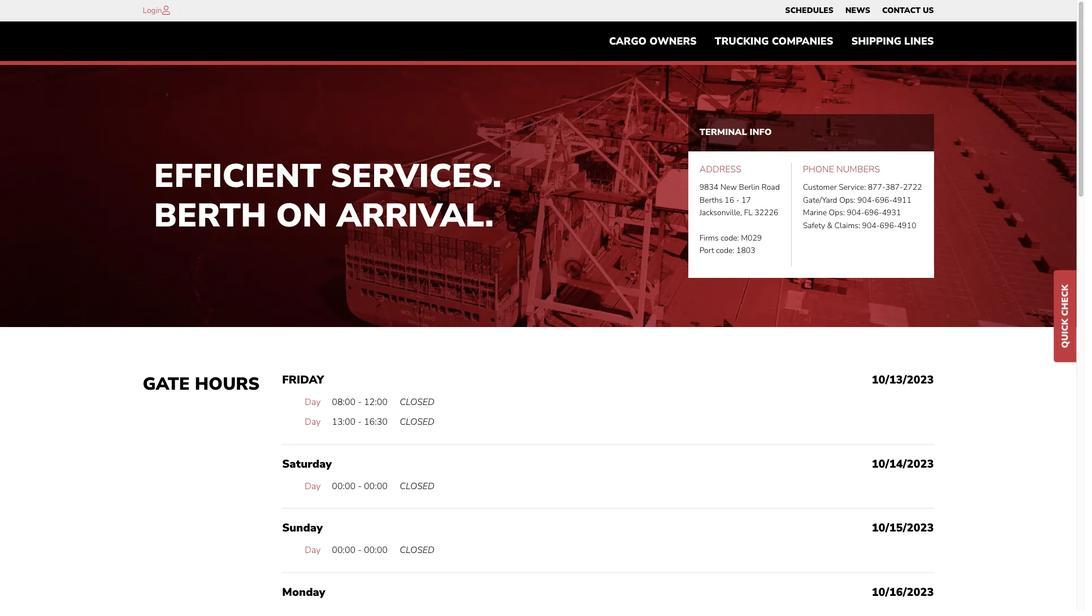 Task type: describe. For each thing, give the bounding box(es) containing it.
quick check link
[[1054, 271, 1077, 363]]

terminal
[[700, 126, 747, 139]]

news link
[[846, 3, 871, 19]]

port
[[700, 246, 714, 256]]

shipping
[[852, 35, 902, 48]]

customer service: 877-387-2722 gate/yard ops: 904-696-4911 marine ops: 904-696-4931 safety & claims: 904-696-4910
[[803, 182, 922, 231]]

13:00 - 16:30
[[332, 416, 388, 429]]

road
[[762, 182, 780, 193]]

- for sunday
[[358, 545, 362, 557]]

login link
[[143, 5, 162, 16]]

login
[[143, 5, 162, 16]]

1 vertical spatial ops:
[[829, 208, 845, 218]]

387-
[[886, 182, 903, 193]]

- for saturday
[[358, 480, 362, 493]]

firms
[[700, 233, 719, 244]]

efficient services. berth on arrival.
[[154, 154, 502, 238]]

saturday
[[282, 457, 332, 472]]

friday
[[282, 372, 324, 388]]

shipping lines
[[852, 35, 934, 48]]

4931
[[882, 208, 901, 218]]

00:00 - 00:00 for saturday
[[332, 480, 388, 493]]

closed for friday
[[400, 396, 435, 408]]

schedules
[[785, 5, 834, 16]]

0 vertical spatial code:
[[721, 233, 739, 244]]

4911
[[893, 195, 912, 206]]

10/15/2023
[[872, 521, 934, 536]]

shipping lines link
[[843, 30, 943, 53]]

info
[[750, 126, 772, 139]]

10/13/2023
[[872, 372, 934, 388]]

menu bar containing cargo owners
[[600, 30, 943, 53]]

1 vertical spatial 904-
[[847, 208, 865, 218]]

12:00
[[364, 396, 388, 408]]

0 vertical spatial 904-
[[858, 195, 875, 206]]

9834
[[700, 182, 719, 193]]

10/14/2023
[[872, 457, 934, 472]]

menu bar containing schedules
[[779, 3, 940, 19]]

arrival.
[[337, 193, 494, 238]]

day for sunday
[[305, 545, 321, 557]]

2 closed from the top
[[400, 416, 435, 429]]

2 vertical spatial 696-
[[880, 220, 898, 231]]

services.
[[331, 154, 502, 199]]

0 vertical spatial 696-
[[875, 195, 893, 206]]

new
[[721, 182, 737, 193]]

16
[[725, 195, 734, 206]]

4910
[[898, 220, 917, 231]]

on
[[276, 193, 327, 238]]

customer
[[803, 182, 837, 193]]

1803
[[737, 246, 756, 256]]

1 vertical spatial code:
[[716, 246, 735, 256]]



Task type: vqa. For each thing, say whether or not it's contained in the screenshot.
'and' at left
no



Task type: locate. For each thing, give the bounding box(es) containing it.
day
[[305, 396, 321, 408], [305, 416, 321, 429], [305, 480, 321, 493], [305, 545, 321, 557]]

phone numbers
[[803, 163, 880, 176]]

day down sunday
[[305, 545, 321, 557]]

schedules link
[[785, 3, 834, 19]]

numbers
[[837, 163, 880, 176]]

menu bar
[[779, 3, 940, 19], [600, 30, 943, 53]]

0 vertical spatial 00:00 - 00:00
[[332, 480, 388, 493]]

hours
[[195, 372, 260, 396]]

08:00
[[332, 396, 356, 408]]

menu bar up shipping
[[779, 3, 940, 19]]

17
[[742, 195, 751, 206]]

berths
[[700, 195, 723, 206]]

companies
[[772, 35, 834, 48]]

&
[[827, 220, 833, 231]]

ops:
[[840, 195, 856, 206], [829, 208, 845, 218]]

menu bar down schedules link
[[600, 30, 943, 53]]

904- down 877-
[[858, 195, 875, 206]]

2 00:00 - 00:00 from the top
[[332, 545, 388, 557]]

1 00:00 - 00:00 from the top
[[332, 480, 388, 493]]

firms code:  m029 port code:  1803
[[700, 233, 762, 256]]

phone
[[803, 163, 834, 176]]

berth
[[154, 193, 267, 238]]

4 day from the top
[[305, 545, 321, 557]]

closed for saturday
[[400, 480, 435, 493]]

code:
[[721, 233, 739, 244], [716, 246, 735, 256]]

day for saturday
[[305, 480, 321, 493]]

00:00
[[332, 480, 356, 493], [364, 480, 388, 493], [332, 545, 356, 557], [364, 545, 388, 557]]

fl
[[744, 208, 753, 218]]

3 closed from the top
[[400, 480, 435, 493]]

0 vertical spatial ops:
[[840, 195, 856, 206]]

code: right port
[[716, 246, 735, 256]]

2722
[[903, 182, 922, 193]]

quick
[[1059, 319, 1072, 348]]

2 vertical spatial 904-
[[862, 220, 880, 231]]

lines
[[905, 35, 934, 48]]

trucking
[[715, 35, 769, 48]]

day for friday
[[305, 396, 321, 408]]

1 vertical spatial 00:00 - 00:00
[[332, 545, 388, 557]]

trucking companies link
[[706, 30, 843, 53]]

3 day from the top
[[305, 480, 321, 493]]

day down saturday at the left of page
[[305, 480, 321, 493]]

gate/yard
[[803, 195, 838, 206]]

9834 new berlin road berths 16 - 17 jacksonville, fl 32226
[[700, 182, 780, 218]]

closed for sunday
[[400, 545, 435, 557]]

16:30
[[364, 416, 388, 429]]

ops: up &
[[829, 208, 845, 218]]

2 day from the top
[[305, 416, 321, 429]]

news
[[846, 5, 871, 16]]

day down friday
[[305, 396, 321, 408]]

- inside the 9834 new berlin road berths 16 - 17 jacksonville, fl 32226
[[736, 195, 740, 206]]

m029
[[741, 233, 762, 244]]

32226
[[755, 208, 779, 218]]

owners
[[650, 35, 697, 48]]

1 vertical spatial 696-
[[865, 208, 882, 218]]

gate
[[143, 372, 190, 396]]

877-
[[868, 182, 886, 193]]

address
[[700, 163, 742, 176]]

closed
[[400, 396, 435, 408], [400, 416, 435, 429], [400, 480, 435, 493], [400, 545, 435, 557]]

904- right claims:
[[862, 220, 880, 231]]

904- up claims:
[[847, 208, 865, 218]]

00:00 - 00:00 for sunday
[[332, 545, 388, 557]]

0 vertical spatial menu bar
[[779, 3, 940, 19]]

safety
[[803, 220, 825, 231]]

efficient
[[154, 154, 321, 199]]

claims:
[[835, 220, 860, 231]]

ops: down service:
[[840, 195, 856, 206]]

1 vertical spatial menu bar
[[600, 30, 943, 53]]

jacksonville,
[[700, 208, 742, 218]]

contact us
[[882, 5, 934, 16]]

marine
[[803, 208, 827, 218]]

4 closed from the top
[[400, 545, 435, 557]]

quick check
[[1059, 285, 1072, 348]]

user image
[[162, 6, 170, 15]]

- for friday
[[358, 396, 362, 408]]

-
[[736, 195, 740, 206], [358, 396, 362, 408], [358, 416, 362, 429], [358, 480, 362, 493], [358, 545, 362, 557]]

696-
[[875, 195, 893, 206], [865, 208, 882, 218], [880, 220, 898, 231]]

check
[[1059, 285, 1072, 316]]

00:00 - 00:00
[[332, 480, 388, 493], [332, 545, 388, 557]]

us
[[923, 5, 934, 16]]

1 closed from the top
[[400, 396, 435, 408]]

cargo owners link
[[600, 30, 706, 53]]

10/16/2023
[[872, 585, 934, 600]]

service:
[[839, 182, 866, 193]]

sunday
[[282, 521, 323, 536]]

cargo owners
[[609, 35, 697, 48]]

code: up 1803
[[721, 233, 739, 244]]

terminal info
[[700, 126, 772, 139]]

904-
[[858, 195, 875, 206], [847, 208, 865, 218], [862, 220, 880, 231]]

trucking companies
[[715, 35, 834, 48]]

08:00 - 12:00
[[332, 396, 388, 408]]

1 day from the top
[[305, 396, 321, 408]]

13:00
[[332, 416, 356, 429]]

berlin
[[739, 182, 760, 193]]

day left 13:00
[[305, 416, 321, 429]]

monday
[[282, 585, 325, 600]]

gate hours
[[143, 372, 260, 396]]

contact us link
[[882, 3, 934, 19]]

cargo
[[609, 35, 647, 48]]

contact
[[882, 5, 921, 16]]



